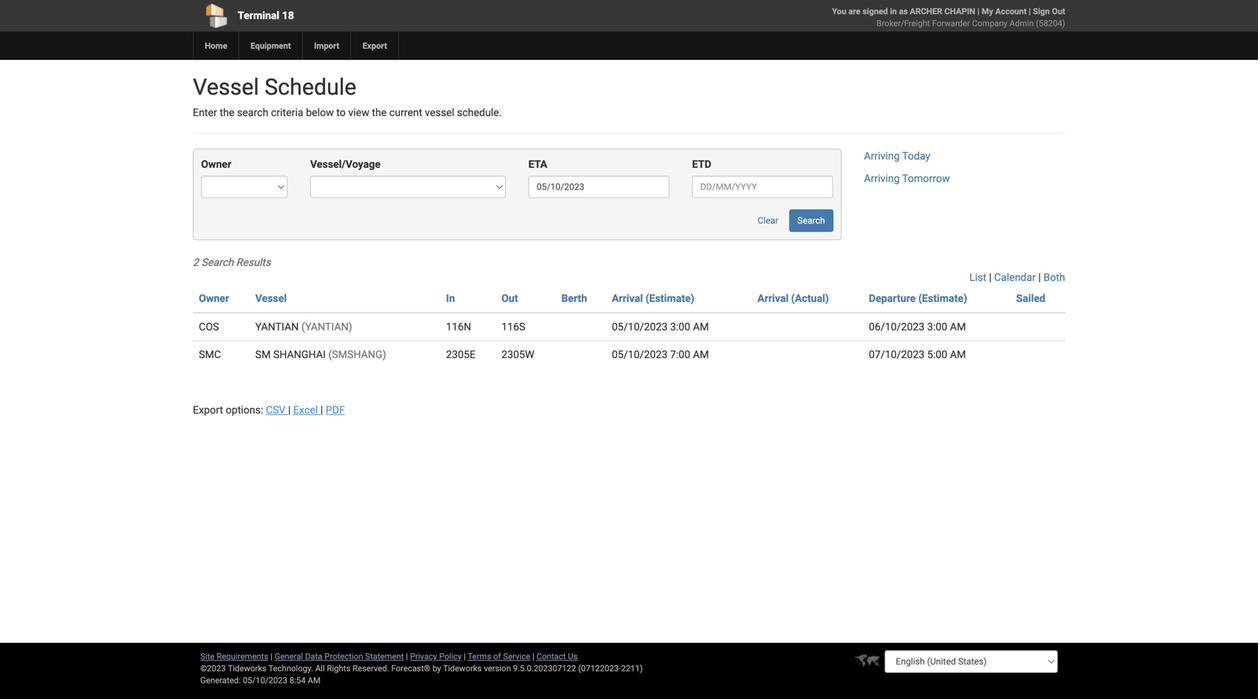 Task type: locate. For each thing, give the bounding box(es) containing it.
am
[[693, 321, 709, 333], [951, 321, 967, 333], [693, 348, 709, 361], [951, 348, 967, 361], [308, 675, 321, 685]]

1 horizontal spatial arrival
[[758, 292, 789, 305]]

am right 5:00
[[951, 348, 967, 361]]

policy
[[439, 652, 462, 661]]

0 horizontal spatial export
[[193, 404, 223, 416]]

search button
[[790, 209, 834, 232]]

1 horizontal spatial export
[[363, 41, 387, 51]]

data
[[305, 652, 323, 661]]

csv
[[266, 404, 286, 416]]

1 (estimate) from the left
[[646, 292, 695, 305]]

05/10/2023 inside site requirements | general data protection statement | privacy policy | terms of service | contact us ©2023 tideworks technology. all rights reserved. forecast® by tideworks version 9.5.0.202307122 (07122023-2211) generated: 05/10/2023 8:54 am
[[243, 675, 288, 685]]

site requirements link
[[200, 652, 268, 661]]

1 arriving from the top
[[864, 150, 900, 162]]

1 vertical spatial search
[[201, 256, 234, 269]]

(estimate) up 05/10/2023 3:00 am
[[646, 292, 695, 305]]

arrival
[[612, 292, 643, 305], [758, 292, 789, 305]]

1 vertical spatial arriving
[[864, 172, 900, 185]]

1 arrival from the left
[[612, 292, 643, 305]]

2 search results list | calendar | both
[[193, 256, 1066, 284]]

of
[[494, 652, 501, 661]]

arriving up arriving tomorrow link
[[864, 150, 900, 162]]

am right the 7:00
[[693, 348, 709, 361]]

ETD text field
[[692, 176, 834, 198]]

| left the general
[[271, 652, 273, 661]]

current
[[390, 106, 423, 119]]

yantian
[[255, 321, 299, 333]]

| up 'tideworks'
[[464, 652, 466, 661]]

0 horizontal spatial the
[[220, 106, 235, 119]]

1 vertical spatial export
[[193, 404, 223, 416]]

in
[[890, 6, 897, 16]]

0 horizontal spatial (estimate)
[[646, 292, 695, 305]]

export down terminal 18 link
[[363, 41, 387, 51]]

am inside site requirements | general data protection statement | privacy policy | terms of service | contact us ©2023 tideworks technology. all rights reserved. forecast® by tideworks version 9.5.0.202307122 (07122023-2211) generated: 05/10/2023 8:54 am
[[308, 675, 321, 685]]

0 horizontal spatial arrival
[[612, 292, 643, 305]]

generated:
[[200, 675, 241, 685]]

schedule
[[265, 74, 357, 100]]

chapin
[[945, 6, 976, 16]]

3:00 for 06/10/2023
[[928, 321, 948, 333]]

out up '116s'
[[502, 292, 518, 305]]

search
[[237, 106, 269, 119]]

06/10/2023 3:00 am
[[869, 321, 967, 333]]

0 vertical spatial out
[[1053, 6, 1066, 16]]

by
[[433, 663, 441, 673]]

0 vertical spatial export
[[363, 41, 387, 51]]

arriving
[[864, 150, 900, 162], [864, 172, 900, 185]]

vessel/voyage
[[310, 158, 381, 170]]

today
[[903, 150, 931, 162]]

the right view
[[372, 106, 387, 119]]

(estimate) for arrival (estimate)
[[646, 292, 695, 305]]

vessel up yantian
[[255, 292, 287, 305]]

requirements
[[217, 652, 268, 661]]

1 horizontal spatial out
[[1053, 6, 1066, 16]]

0 vertical spatial arriving
[[864, 150, 900, 162]]

(estimate) for departure (estimate)
[[919, 292, 968, 305]]

terminal 18
[[238, 9, 294, 22]]

05/10/2023 down arrival (estimate) link
[[612, 321, 668, 333]]

owner link
[[199, 292, 229, 305]]

sm
[[255, 348, 271, 361]]

am for 07/10/2023 5:00 am
[[951, 348, 967, 361]]

1 vertical spatial vessel
[[255, 292, 287, 305]]

am down departure (estimate) link
[[951, 321, 967, 333]]

export for export
[[363, 41, 387, 51]]

0 vertical spatial search
[[798, 215, 826, 226]]

arrival left (actual)
[[758, 292, 789, 305]]

0 vertical spatial 05/10/2023
[[612, 321, 668, 333]]

2 3:00 from the left
[[928, 321, 948, 333]]

5:00
[[928, 348, 948, 361]]

1 vertical spatial 05/10/2023
[[612, 348, 668, 361]]

privacy
[[410, 652, 437, 661]]

05/10/2023 for 05/10/2023 3:00 am
[[612, 321, 668, 333]]

search inside "button"
[[798, 215, 826, 226]]

site
[[200, 652, 215, 661]]

the right enter
[[220, 106, 235, 119]]

pdf link
[[326, 404, 345, 416]]

calendar
[[995, 271, 1036, 284]]

out up (58204)
[[1053, 6, 1066, 16]]

1 horizontal spatial 3:00
[[928, 321, 948, 333]]

vessel up enter
[[193, 74, 259, 100]]

0 horizontal spatial search
[[201, 256, 234, 269]]

am up 05/10/2023 7:00 am
[[693, 321, 709, 333]]

1 horizontal spatial the
[[372, 106, 387, 119]]

technology.
[[269, 663, 313, 673]]

clear
[[758, 215, 779, 226]]

vessel inside vessel schedule enter the search criteria below to view the current vessel schedule.
[[193, 74, 259, 100]]

eta
[[529, 158, 548, 170]]

search
[[798, 215, 826, 226], [201, 256, 234, 269]]

8:54
[[290, 675, 306, 685]]

you are signed in as archer chapin | my account | sign out broker/freight forwarder company admin (58204)
[[833, 6, 1066, 28]]

tideworks
[[443, 663, 482, 673]]

05/10/2023 down technology.
[[243, 675, 288, 685]]

0 horizontal spatial out
[[502, 292, 518, 305]]

2 arriving from the top
[[864, 172, 900, 185]]

export left options:
[[193, 404, 223, 416]]

3:00
[[671, 321, 691, 333], [928, 321, 948, 333]]

| up 9.5.0.202307122
[[533, 652, 535, 661]]

2 vertical spatial 05/10/2023
[[243, 675, 288, 685]]

7:00
[[671, 348, 691, 361]]

both
[[1044, 271, 1066, 284]]

search right the clear on the top right
[[798, 215, 826, 226]]

(estimate) up 06/10/2023 3:00 am
[[919, 292, 968, 305]]

us
[[568, 652, 578, 661]]

0 vertical spatial vessel
[[193, 74, 259, 100]]

arrival down 2 search results list | calendar | both
[[612, 292, 643, 305]]

am for 05/10/2023 7:00 am
[[693, 348, 709, 361]]

2305e
[[446, 348, 476, 361]]

1 vertical spatial owner
[[199, 292, 229, 305]]

etd
[[692, 158, 712, 170]]

vessel for vessel schedule enter the search criteria below to view the current vessel schedule.
[[193, 74, 259, 100]]

yantian (yantian)
[[255, 321, 352, 333]]

terminal 18 link
[[193, 0, 544, 31]]

company
[[973, 18, 1008, 28]]

excel
[[293, 404, 318, 416]]

import link
[[302, 31, 351, 60]]

3:00 up the 7:00
[[671, 321, 691, 333]]

3:00 for 05/10/2023
[[671, 321, 691, 333]]

(58204)
[[1037, 18, 1066, 28]]

1 horizontal spatial (estimate)
[[919, 292, 968, 305]]

owner up cos
[[199, 292, 229, 305]]

18
[[282, 9, 294, 22]]

0 horizontal spatial 3:00
[[671, 321, 691, 333]]

out
[[1053, 6, 1066, 16], [502, 292, 518, 305]]

results
[[236, 256, 271, 269]]

am for 05/10/2023 3:00 am
[[693, 321, 709, 333]]

05/10/2023 down 05/10/2023 3:00 am
[[612, 348, 668, 361]]

import
[[314, 41, 340, 51]]

schedule.
[[457, 106, 502, 119]]

terms of service link
[[468, 652, 531, 661]]

smc
[[199, 348, 221, 361]]

1 vertical spatial out
[[502, 292, 518, 305]]

0 vertical spatial owner
[[201, 158, 232, 170]]

1 horizontal spatial search
[[798, 215, 826, 226]]

search right 2
[[201, 256, 234, 269]]

2 arrival from the left
[[758, 292, 789, 305]]

9.5.0.202307122
[[513, 663, 576, 673]]

(yantian)
[[302, 321, 352, 333]]

|
[[978, 6, 980, 16], [1029, 6, 1031, 16], [990, 271, 992, 284], [1039, 271, 1042, 284], [288, 404, 291, 416], [321, 404, 323, 416], [271, 652, 273, 661], [406, 652, 408, 661], [464, 652, 466, 661], [533, 652, 535, 661]]

vessel for vessel
[[255, 292, 287, 305]]

arriving for arriving today
[[864, 150, 900, 162]]

export link
[[351, 31, 399, 60]]

2211)
[[621, 663, 643, 673]]

2 (estimate) from the left
[[919, 292, 968, 305]]

reserved.
[[353, 663, 389, 673]]

arrival for arrival (actual)
[[758, 292, 789, 305]]

owner down enter
[[201, 158, 232, 170]]

ETA text field
[[529, 176, 670, 198]]

in
[[446, 292, 455, 305]]

sign out link
[[1034, 6, 1066, 16]]

arriving for arriving tomorrow
[[864, 172, 900, 185]]

05/10/2023 for 05/10/2023 7:00 am
[[612, 348, 668, 361]]

3:00 up 5:00
[[928, 321, 948, 333]]

search inside 2 search results list | calendar | both
[[201, 256, 234, 269]]

export options: csv | excel | pdf
[[193, 404, 345, 416]]

(estimate)
[[646, 292, 695, 305], [919, 292, 968, 305]]

arriving down "arriving today" link
[[864, 172, 900, 185]]

enter
[[193, 106, 217, 119]]

statement
[[365, 652, 404, 661]]

am down all
[[308, 675, 321, 685]]

2 the from the left
[[372, 106, 387, 119]]

1 3:00 from the left
[[671, 321, 691, 333]]

departure
[[869, 292, 916, 305]]



Task type: vqa. For each thing, say whether or not it's contained in the screenshot.
Number
no



Task type: describe. For each thing, give the bounding box(es) containing it.
sign
[[1034, 6, 1050, 16]]

(smshang)
[[329, 348, 386, 361]]

departure (estimate) link
[[869, 292, 968, 305]]

©2023 tideworks
[[200, 663, 267, 673]]

general data protection statement link
[[275, 652, 404, 661]]

clear button
[[750, 209, 787, 232]]

terminal
[[238, 9, 280, 22]]

view
[[348, 106, 370, 119]]

arrival (estimate) link
[[612, 292, 695, 305]]

tomorrow
[[903, 172, 950, 185]]

| right list
[[990, 271, 992, 284]]

| left my
[[978, 6, 980, 16]]

as
[[900, 6, 908, 16]]

contact
[[537, 652, 566, 661]]

signed
[[863, 6, 888, 16]]

criteria
[[271, 106, 304, 119]]

06/10/2023
[[869, 321, 925, 333]]

116s
[[502, 321, 526, 333]]

equipment link
[[239, 31, 302, 60]]

general
[[275, 652, 303, 661]]

list
[[970, 271, 987, 284]]

| left both link
[[1039, 271, 1042, 284]]

berth
[[562, 292, 588, 305]]

account
[[996, 6, 1027, 16]]

07/10/2023 5:00 am
[[869, 348, 967, 361]]

(07122023-
[[579, 663, 621, 673]]

protection
[[325, 652, 363, 661]]

sm shanghai (smshang)
[[255, 348, 386, 361]]

export for export options: csv | excel | pdf
[[193, 404, 223, 416]]

broker/freight
[[877, 18, 931, 28]]

privacy policy link
[[410, 652, 462, 661]]

arriving tomorrow link
[[864, 172, 950, 185]]

csv link
[[266, 404, 288, 416]]

in link
[[446, 292, 455, 305]]

home link
[[193, 31, 239, 60]]

cos
[[199, 321, 219, 333]]

contact us link
[[537, 652, 578, 661]]

arriving today
[[864, 150, 931, 162]]

2305w
[[502, 348, 535, 361]]

my account link
[[982, 6, 1027, 16]]

| left sign
[[1029, 6, 1031, 16]]

am for 06/10/2023 3:00 am
[[951, 321, 967, 333]]

version
[[484, 663, 511, 673]]

service
[[503, 652, 531, 661]]

1 the from the left
[[220, 106, 235, 119]]

both link
[[1044, 271, 1066, 284]]

sailed
[[1017, 292, 1046, 305]]

calendar link
[[995, 271, 1036, 284]]

archer
[[910, 6, 943, 16]]

| right csv
[[288, 404, 291, 416]]

vessel
[[425, 106, 455, 119]]

forwarder
[[933, 18, 971, 28]]

| left pdf
[[321, 404, 323, 416]]

arriving today link
[[864, 150, 931, 162]]

excel link
[[293, 404, 321, 416]]

(actual)
[[792, 292, 829, 305]]

all
[[315, 663, 325, 673]]

| up forecast®
[[406, 652, 408, 661]]

arrival for arrival (estimate)
[[612, 292, 643, 305]]

berth link
[[562, 292, 588, 305]]

below
[[306, 106, 334, 119]]

site requirements | general data protection statement | privacy policy | terms of service | contact us ©2023 tideworks technology. all rights reserved. forecast® by tideworks version 9.5.0.202307122 (07122023-2211) generated: 05/10/2023 8:54 am
[[200, 652, 643, 685]]

are
[[849, 6, 861, 16]]

terms
[[468, 652, 492, 661]]

vessel link
[[255, 292, 287, 305]]

arrival (actual) link
[[758, 292, 829, 305]]

vessel schedule enter the search criteria below to view the current vessel schedule.
[[193, 74, 502, 119]]

arriving tomorrow
[[864, 172, 950, 185]]

116n
[[446, 321, 471, 333]]

arrival (actual)
[[758, 292, 829, 305]]

list link
[[970, 271, 987, 284]]

2
[[193, 256, 199, 269]]

sailed link
[[1017, 292, 1046, 305]]

options:
[[226, 404, 263, 416]]

07/10/2023
[[869, 348, 925, 361]]

you
[[833, 6, 847, 16]]

forecast®
[[392, 663, 431, 673]]

out inside "you are signed in as archer chapin | my account | sign out broker/freight forwarder company admin (58204)"
[[1053, 6, 1066, 16]]



